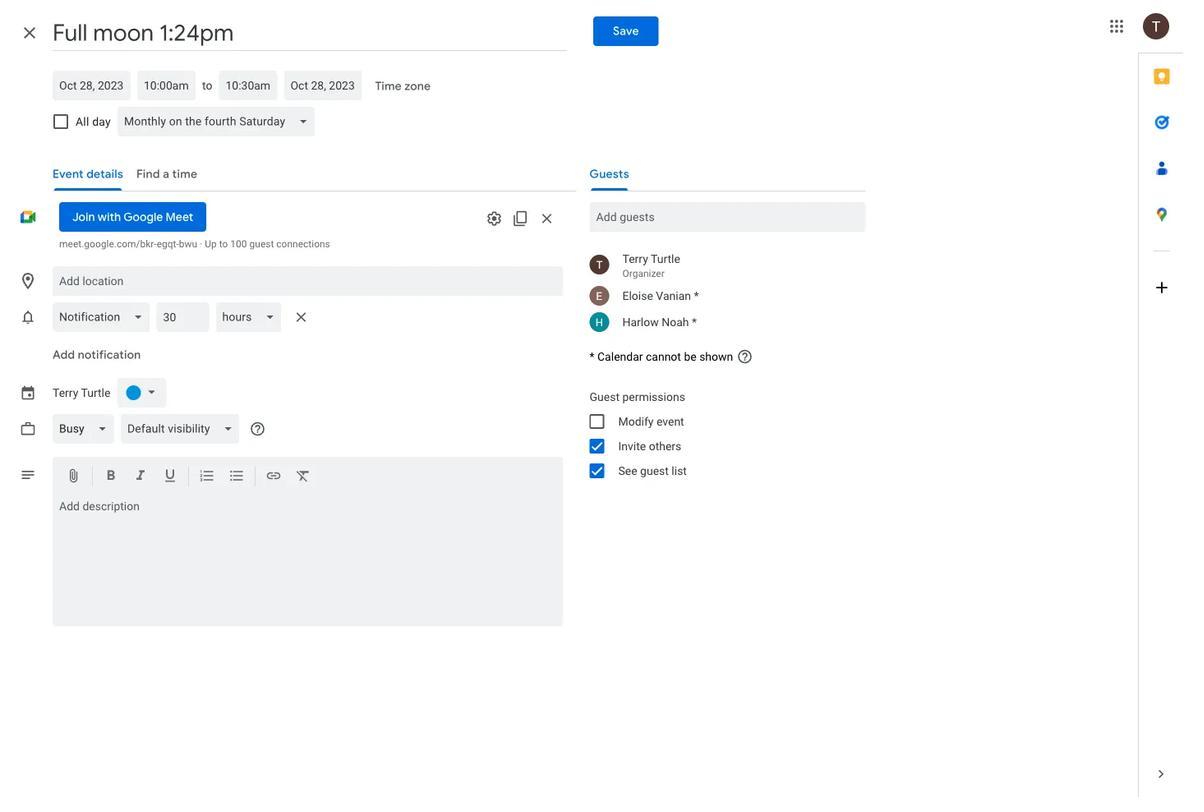 Task type: vqa. For each thing, say whether or not it's contained in the screenshot.
Terry to the top
yes



Task type: locate. For each thing, give the bounding box(es) containing it.
1 vertical spatial terry
[[53, 386, 78, 400]]

0 horizontal spatial terry
[[53, 386, 78, 400]]

2 vertical spatial *
[[590, 350, 595, 364]]

all
[[76, 115, 89, 128]]

1 horizontal spatial guest
[[640, 464, 669, 478]]

guest left list
[[640, 464, 669, 478]]

Start time text field
[[144, 76, 189, 95]]

Guests text field
[[596, 202, 859, 232]]

bold image
[[103, 468, 119, 487]]

terry down 'add'
[[53, 386, 78, 400]]

google
[[123, 210, 163, 224]]

be
[[684, 350, 697, 364]]

0 horizontal spatial guest
[[250, 238, 274, 250]]

terry
[[623, 252, 648, 266], [53, 386, 78, 400]]

guest inside group
[[640, 464, 669, 478]]

0 vertical spatial *
[[694, 289, 699, 303]]

1 vertical spatial turtle
[[81, 386, 110, 400]]

1 horizontal spatial turtle
[[651, 252, 681, 266]]

End time text field
[[226, 76, 271, 95]]

1 vertical spatial *
[[692, 315, 697, 329]]

permissions
[[623, 390, 685, 404]]

turtle for terry turtle organizer
[[651, 252, 681, 266]]

turtle up organizer
[[651, 252, 681, 266]]

Description text field
[[53, 500, 564, 623]]

terry up organizer
[[623, 252, 648, 266]]

with
[[98, 210, 121, 224]]

guest right 100 on the top of the page
[[250, 238, 274, 250]]

* inside harlow noah tree item
[[692, 315, 697, 329]]

1 vertical spatial guest
[[640, 464, 669, 478]]

save button
[[594, 16, 659, 46]]

see guest list
[[619, 464, 687, 478]]

0 horizontal spatial turtle
[[81, 386, 110, 400]]

to
[[202, 79, 212, 92], [219, 238, 228, 250]]

eloise
[[623, 289, 653, 303]]

save
[[613, 24, 639, 39]]

add notification
[[53, 348, 141, 363]]

organizer
[[623, 268, 665, 279]]

others
[[649, 439, 682, 453]]

* for harlow noah *
[[692, 315, 697, 329]]

End date text field
[[291, 76, 355, 95]]

meet.google.com/bkr-egqt-bwu · up to 100 guest connections
[[59, 238, 330, 250]]

* right vanian
[[694, 289, 699, 303]]

to left end time text field
[[202, 79, 212, 92]]

·
[[200, 238, 202, 250]]

up
[[205, 238, 217, 250]]

0 horizontal spatial to
[[202, 79, 212, 92]]

turtle
[[651, 252, 681, 266], [81, 386, 110, 400]]

None field
[[117, 107, 321, 136], [53, 303, 157, 332], [216, 303, 288, 332], [53, 414, 121, 444], [121, 414, 246, 444], [117, 107, 321, 136], [53, 303, 157, 332], [216, 303, 288, 332], [53, 414, 121, 444], [121, 414, 246, 444]]

turtle down add notification
[[81, 386, 110, 400]]

join
[[72, 210, 95, 224]]

0 vertical spatial terry
[[623, 252, 648, 266]]

join with google meet
[[72, 210, 193, 224]]

* right 'noah'
[[692, 315, 697, 329]]

list
[[672, 464, 687, 478]]

group
[[577, 385, 866, 483]]

guest
[[250, 238, 274, 250], [640, 464, 669, 478]]

0 vertical spatial guest
[[250, 238, 274, 250]]

terry for terry turtle organizer
[[623, 252, 648, 266]]

*
[[694, 289, 699, 303], [692, 315, 697, 329], [590, 350, 595, 364]]

turtle inside terry turtle organizer
[[651, 252, 681, 266]]

tab list
[[1139, 53, 1185, 751]]

* left calendar
[[590, 350, 595, 364]]

* inside eloise vanian "tree item"
[[694, 289, 699, 303]]

30 hours before element
[[53, 299, 314, 335]]

modify event
[[619, 415, 685, 428]]

harlow noah *
[[623, 315, 697, 329]]

shown
[[700, 350, 734, 364]]

formatting options toolbar
[[53, 457, 564, 497]]

terry for terry turtle
[[53, 386, 78, 400]]

day
[[92, 115, 111, 128]]

to right up
[[219, 238, 228, 250]]

1 horizontal spatial to
[[219, 238, 228, 250]]

0 vertical spatial turtle
[[651, 252, 681, 266]]

invite
[[619, 439, 646, 453]]

1 vertical spatial to
[[219, 238, 228, 250]]

notification
[[78, 348, 141, 363]]

1 horizontal spatial terry
[[623, 252, 648, 266]]

terry inside terry turtle organizer
[[623, 252, 648, 266]]



Task type: describe. For each thing, give the bounding box(es) containing it.
bulleted list image
[[229, 468, 245, 487]]

add
[[53, 348, 75, 363]]

egqt-
[[157, 238, 179, 250]]

harlow
[[623, 315, 659, 329]]

meet.google.com/bkr-
[[59, 238, 157, 250]]

see
[[619, 464, 638, 478]]

italic image
[[132, 468, 149, 487]]

time
[[375, 79, 402, 94]]

100
[[230, 238, 247, 250]]

guest
[[590, 390, 620, 404]]

guests invited to this event. tree
[[577, 248, 866, 335]]

* calendar cannot be shown
[[590, 350, 734, 364]]

modify
[[619, 415, 654, 428]]

add notification button
[[46, 335, 147, 375]]

time zone
[[375, 79, 431, 94]]

terry turtle organizer
[[623, 252, 681, 279]]

terry turtle, organizer tree item
[[577, 248, 866, 283]]

* for eloise vanian *
[[694, 289, 699, 303]]

invite others
[[619, 439, 682, 453]]

join with google meet link
[[59, 202, 207, 232]]

bwu
[[179, 238, 197, 250]]

harlow noah tree item
[[577, 309, 866, 335]]

Start date text field
[[59, 76, 124, 95]]

meet
[[166, 210, 193, 224]]

0 vertical spatial to
[[202, 79, 212, 92]]

vanian
[[656, 289, 691, 303]]

event
[[657, 415, 685, 428]]

insert link image
[[266, 468, 282, 487]]

guest permissions
[[590, 390, 685, 404]]

time zone button
[[369, 72, 437, 101]]

eloise vanian tree item
[[577, 283, 866, 309]]

Title text field
[[53, 15, 567, 51]]

all day
[[76, 115, 111, 128]]

remove formatting image
[[295, 468, 312, 487]]

Hours in advance for notification number field
[[163, 303, 203, 332]]

underline image
[[162, 468, 178, 487]]

connections
[[276, 238, 330, 250]]

turtle for terry turtle
[[81, 386, 110, 400]]

terry turtle
[[53, 386, 110, 400]]

calendar
[[598, 350, 643, 364]]

cannot
[[646, 350, 681, 364]]

numbered list image
[[199, 468, 215, 487]]

Location text field
[[59, 266, 557, 296]]

noah
[[662, 315, 689, 329]]

group containing guest permissions
[[577, 385, 866, 483]]

zone
[[405, 79, 431, 94]]

eloise vanian *
[[623, 289, 699, 303]]



